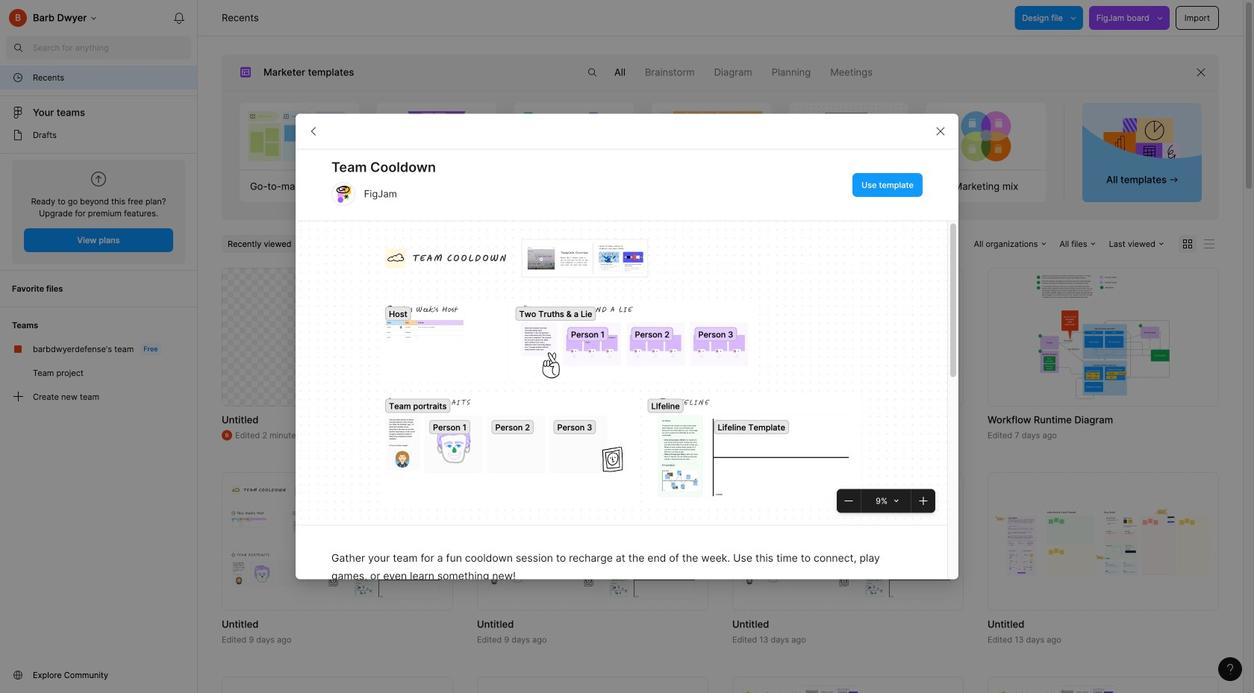 Task type: locate. For each thing, give the bounding box(es) containing it.
search 32 image
[[6, 36, 30, 60], [580, 60, 604, 84]]

0 vertical spatial search 32 image
[[6, 36, 30, 60]]

competitor analysis image
[[515, 103, 634, 170]]

go-to-market (gtm) strategy image
[[240, 103, 359, 170]]

search 32 image up recent 16 image
[[6, 36, 30, 60]]

dialog
[[296, 113, 959, 694]]

creative brief template image
[[782, 103, 916, 170]]

1 horizontal spatial search 32 image
[[580, 60, 604, 84]]

search 32 image up competitor analysis image
[[580, 60, 604, 84]]

file thumbnail image
[[1037, 275, 1170, 399], [484, 277, 701, 397], [740, 277, 956, 397], [229, 482, 446, 602], [484, 482, 701, 602], [740, 482, 956, 602], [995, 508, 1212, 576], [740, 687, 956, 694], [995, 687, 1212, 694]]

page 16 image
[[12, 129, 24, 141]]

recent 16 image
[[12, 72, 24, 84]]

social media planner image
[[652, 103, 771, 170]]

1 vertical spatial search 32 image
[[580, 60, 604, 84]]

select zoom level image
[[894, 499, 899, 504]]



Task type: vqa. For each thing, say whether or not it's contained in the screenshot.
dialog
yes



Task type: describe. For each thing, give the bounding box(es) containing it.
bell 32 image
[[167, 6, 191, 30]]

see all all templates image
[[1103, 117, 1181, 168]]

Search for anything text field
[[33, 42, 191, 54]]

0 horizontal spatial search 32 image
[[6, 36, 30, 60]]

marketing funnel image
[[377, 103, 496, 170]]

community 16 image
[[12, 670, 24, 682]]

marketing mix image
[[927, 103, 1046, 170]]



